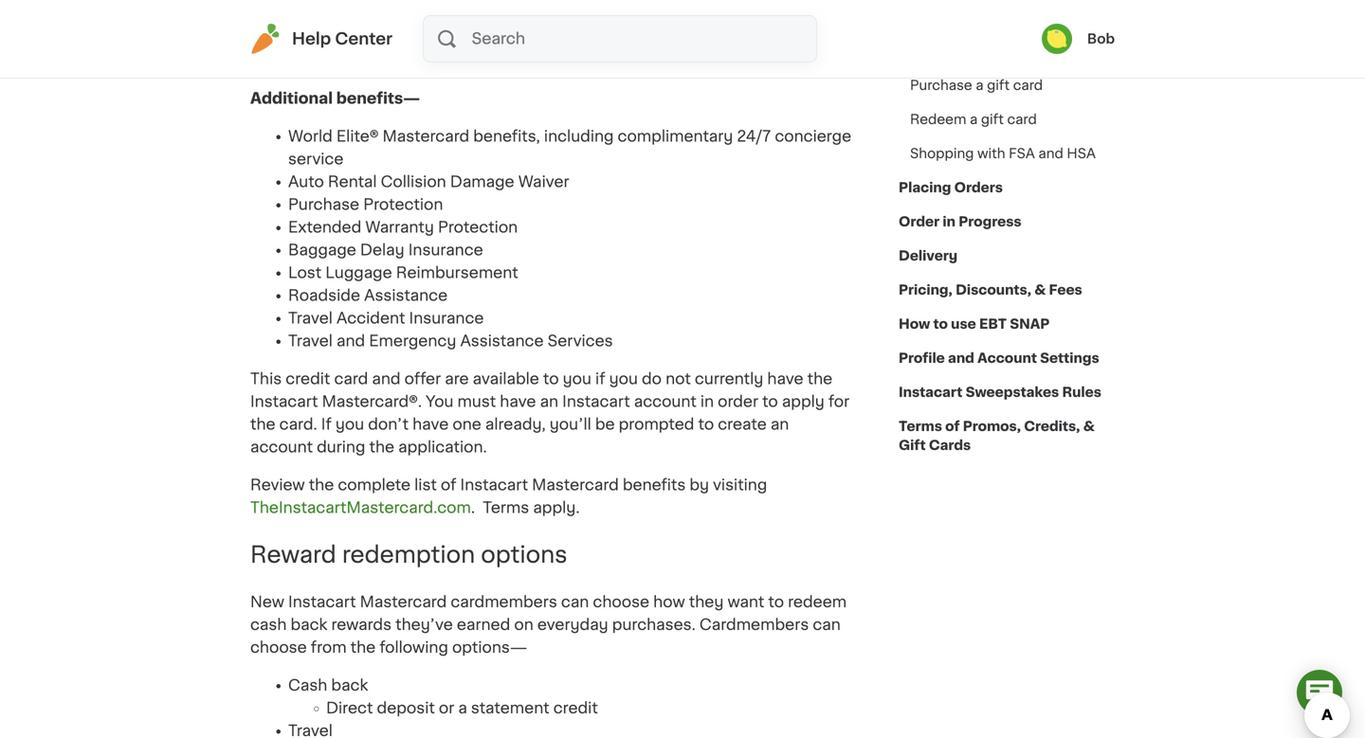 Task type: vqa. For each thing, say whether or not it's contained in the screenshot.
'Help Center' "LINK" in the left top of the page
yes



Task type: describe. For each thing, give the bounding box(es) containing it.
the down don't
[[369, 440, 395, 455]]

a up purchase a gift card link
[[1001, 45, 1009, 58]]

0 vertical spatial insurance
[[408, 243, 483, 258]]

rental
[[328, 174, 377, 189]]

and inside world elite® mastercard benefits, including complimentary 24/7 concierge service auto rental collision damage waiver purchase protection extended warranty protection baggage delay insurance lost luggage reimbursement roadside assistance travel accident insurance travel and emergency assistance services
[[337, 334, 365, 349]]

placing orders link
[[899, 171, 1003, 205]]

apply
[[782, 394, 825, 409]]

application.
[[398, 440, 487, 455]]

help
[[292, 31, 331, 47]]

benefits
[[623, 478, 686, 493]]

with for shopping
[[978, 147, 1006, 160]]

list
[[415, 478, 437, 493]]

not
[[666, 372, 691, 387]]

purchases.
[[612, 618, 696, 633]]

additional
[[250, 91, 333, 106]]

back inside the new instacart mastercard cardmembers can choose how they want to redeem cash back rewards they've earned on everyday purchases. cardmembers can choose from the following options—
[[291, 618, 328, 633]]

card left bob
[[1038, 45, 1068, 58]]

baggage
[[288, 243, 356, 258]]

complimentary
[[618, 129, 733, 144]]

cash
[[288, 679, 327, 694]]

to right available
[[543, 372, 559, 387]]

world elite® mastercard benefits, including complimentary 24/7 concierge service auto rental collision damage waiver purchase protection extended warranty protection baggage delay insurance lost luggage reimbursement roadside assistance travel accident insurance travel and emergency assistance services
[[288, 129, 852, 349]]

help center
[[292, 31, 393, 47]]

gift for redeem a gift card
[[981, 113, 1004, 126]]

0 horizontal spatial have
[[413, 417, 449, 432]]

mastercard for benefits,
[[383, 129, 470, 144]]

accident
[[337, 311, 405, 326]]

of inside terms of promos, credits, & gift cards
[[946, 420, 960, 433]]

delay
[[360, 243, 405, 258]]

1 vertical spatial choose
[[250, 641, 307, 656]]

terms of promos, credits, & gift cards link
[[899, 410, 1115, 463]]

1 vertical spatial insurance
[[409, 311, 484, 326]]

this credit card and offer are available to you if you do not currently have the instacart mastercard®. you must have an instacart account in order to apply for the card. if you don't have one already, you'll be prompted to create an account during the application.
[[250, 372, 850, 455]]

1%
[[288, 30, 308, 45]]

and inside shopping with fsa and hsa 'link'
[[1039, 147, 1064, 160]]

new
[[250, 595, 284, 610]]

of inside review the complete list of instacart mastercard benefits by visiting theinstacartmastercard.com .  terms apply.
[[441, 478, 457, 493]]

0 vertical spatial &
[[1035, 284, 1046, 297]]

on inside the new instacart mastercard cardmembers can choose how they want to redeem cash back rewards they've earned on everyday purchases. cardmembers can choose from the following options—
[[514, 618, 534, 633]]

to left use
[[934, 318, 948, 331]]

gift for purchase a gift card
[[987, 79, 1010, 92]]

available
[[473, 372, 539, 387]]

purchase inside world elite® mastercard benefits, including complimentary 24/7 concierge service auto rental collision damage waiver purchase protection extended warranty protection baggage delay insurance lost luggage reimbursement roadside assistance travel accident insurance travel and emergency assistance services
[[288, 197, 359, 212]]

reimbursement
[[396, 265, 518, 281]]

create
[[718, 417, 767, 432]]

1 vertical spatial protection
[[438, 220, 518, 235]]

cash inside the new instacart mastercard cardmembers can choose how they want to redeem cash back rewards they've earned on everyday purchases. cardmembers can choose from the following options—
[[250, 618, 287, 633]]

options—
[[452, 641, 527, 656]]

credits,
[[1024, 420, 1080, 433]]

instacart down if at the bottom of the page
[[562, 394, 630, 409]]

you'll
[[550, 417, 591, 432]]

collision
[[381, 174, 446, 189]]

terms inside review the complete list of instacart mastercard benefits by visiting theinstacartmastercard.com .  terms apply.
[[483, 501, 529, 516]]

emergency
[[369, 334, 456, 349]]

hsa
[[1067, 147, 1096, 160]]

account
[[978, 352, 1037, 365]]

0 vertical spatial can
[[561, 595, 589, 610]]

cash inside 1% cash back on all other purchases unlimited earning (no earning caps)
[[312, 30, 348, 45]]

1 horizontal spatial choose
[[593, 595, 650, 610]]

and inside the this credit card and offer are available to you if you do not currently have the instacart mastercard®. you must have an instacart account in order to apply for the card. if you don't have one already, you'll be prompted to create an account during the application.
[[372, 372, 401, 387]]

all
[[416, 30, 433, 45]]

reward redemption options
[[250, 544, 568, 567]]

cardmembers
[[700, 618, 809, 633]]

by
[[690, 478, 709, 493]]

2 earning from the left
[[456, 53, 513, 68]]

deposit
[[377, 701, 435, 717]]

mastercard inside review the complete list of instacart mastercard benefits by visiting theinstacartmastercard.com .  terms apply.
[[532, 478, 619, 493]]

how
[[653, 595, 685, 610]]

are
[[445, 372, 469, 387]]

statement
[[471, 701, 550, 717]]

progress
[[959, 215, 1022, 229]]

& inside terms of promos, credits, & gift cards
[[1084, 420, 1095, 433]]

prompted
[[619, 417, 695, 432]]

lost
[[288, 265, 322, 281]]

with for problem
[[969, 45, 998, 58]]

mastercard for cardmembers
[[360, 595, 447, 610]]

gift
[[899, 439, 926, 452]]

promos,
[[963, 420, 1021, 433]]

placing orders
[[899, 181, 1003, 194]]

settings
[[1040, 352, 1100, 365]]

order
[[718, 394, 759, 409]]

cards
[[929, 439, 971, 452]]

in inside order in progress link
[[943, 215, 956, 229]]

you
[[426, 394, 454, 409]]

order in progress link
[[899, 205, 1022, 239]]

theinstacartmastercard.com link
[[250, 501, 471, 516]]

during
[[317, 440, 365, 455]]

do
[[642, 372, 662, 387]]

delivery link
[[899, 239, 958, 273]]

cash back direct deposit or a statement credit
[[288, 679, 598, 717]]

everyday
[[537, 618, 608, 633]]

pricing, discounts, & fees link
[[899, 273, 1083, 307]]

0 vertical spatial account
[[634, 394, 697, 409]]

use
[[951, 318, 976, 331]]

including
[[544, 129, 614, 144]]

this
[[250, 372, 282, 387]]

earned
[[457, 618, 510, 633]]

sweepstakes
[[966, 386, 1059, 399]]

Search search field
[[470, 16, 816, 62]]

to right 'order' on the bottom right of page
[[762, 394, 778, 409]]

be
[[595, 417, 615, 432]]

fees
[[1049, 284, 1083, 297]]

0 vertical spatial have
[[767, 372, 804, 387]]

2 travel from the top
[[288, 334, 333, 349]]

how to use ebt snap link
[[899, 307, 1050, 341]]

user avatar image
[[1042, 24, 1072, 54]]

problem
[[910, 45, 966, 58]]

0 horizontal spatial you
[[336, 417, 364, 432]]

pricing, discounts, & fees
[[899, 284, 1083, 297]]

1 vertical spatial an
[[771, 417, 789, 432]]

shopping with fsa and hsa link
[[899, 137, 1107, 171]]

purchase a gift card link
[[899, 68, 1055, 102]]

the left card.
[[250, 417, 276, 432]]

a inside cash back direct deposit or a statement credit
[[458, 701, 467, 717]]

order
[[899, 215, 940, 229]]



Task type: locate. For each thing, give the bounding box(es) containing it.
mastercard
[[383, 129, 470, 144], [532, 478, 619, 493], [360, 595, 447, 610]]

on inside 1% cash back on all other purchases unlimited earning (no earning caps)
[[393, 30, 412, 45]]

card up mastercard®.
[[334, 372, 368, 387]]

credit inside cash back direct deposit or a statement credit
[[553, 701, 598, 717]]

0 vertical spatial in
[[943, 215, 956, 229]]

the inside the new instacart mastercard cardmembers can choose how they want to redeem cash back rewards they've earned on everyday purchases. cardmembers can choose from the following options—
[[351, 641, 376, 656]]

can
[[561, 595, 589, 610], [813, 618, 841, 633]]

have up "already,"
[[500, 394, 536, 409]]

2 vertical spatial mastercard
[[360, 595, 447, 610]]

card up the 'fsa'
[[1007, 113, 1037, 126]]

redeem
[[910, 113, 967, 126]]

don't
[[368, 417, 409, 432]]

0 horizontal spatial cash
[[250, 618, 287, 633]]

0 horizontal spatial purchase
[[288, 197, 359, 212]]

1 horizontal spatial &
[[1084, 420, 1095, 433]]

mastercard inside world elite® mastercard benefits, including complimentary 24/7 concierge service auto rental collision damage waiver purchase protection extended warranty protection baggage delay insurance lost luggage reimbursement roadside assistance travel accident insurance travel and emergency assistance services
[[383, 129, 470, 144]]

the inside review the complete list of instacart mastercard benefits by visiting theinstacartmastercard.com .  terms apply.
[[309, 478, 334, 493]]

0 vertical spatial terms
[[899, 420, 942, 433]]

1 horizontal spatial on
[[514, 618, 534, 633]]

damage
[[450, 174, 515, 189]]

profile and account settings link
[[899, 341, 1100, 375]]

and
[[1039, 147, 1064, 160], [337, 334, 365, 349], [948, 352, 975, 365], [372, 372, 401, 387]]

purchases
[[481, 30, 561, 45]]

with inside 'link'
[[978, 147, 1006, 160]]

1 horizontal spatial you
[[563, 372, 592, 387]]

redeem a gift card
[[910, 113, 1037, 126]]

2 vertical spatial gift
[[981, 113, 1004, 126]]

instacart up the rewards
[[288, 595, 356, 610]]

card
[[1038, 45, 1068, 58], [1013, 79, 1043, 92], [1007, 113, 1037, 126], [334, 372, 368, 387]]

2 vertical spatial have
[[413, 417, 449, 432]]

1 horizontal spatial in
[[943, 215, 956, 229]]

terms inside terms of promos, credits, & gift cards
[[899, 420, 942, 433]]

how to use ebt snap
[[899, 318, 1050, 331]]

shopping
[[910, 147, 974, 160]]

1 vertical spatial have
[[500, 394, 536, 409]]

and up mastercard®.
[[372, 372, 401, 387]]

1 horizontal spatial assistance
[[460, 334, 544, 349]]

have down you
[[413, 417, 449, 432]]

0 vertical spatial mastercard
[[383, 129, 470, 144]]

1 vertical spatial mastercard
[[532, 478, 619, 493]]

1 vertical spatial &
[[1084, 420, 1095, 433]]

you left if at the bottom of the page
[[563, 372, 592, 387]]

0 vertical spatial choose
[[593, 595, 650, 610]]

card.
[[279, 417, 317, 432]]

on down cardmembers
[[514, 618, 534, 633]]

instacart sweepstakes rules link
[[899, 375, 1102, 410]]

1 vertical spatial with
[[978, 147, 1006, 160]]

redeem
[[788, 595, 847, 610]]

on left all
[[393, 30, 412, 45]]

card down "problem with a gift card" link
[[1013, 79, 1043, 92]]

choose up purchases.
[[593, 595, 650, 610]]

can down the redeem
[[813, 618, 841, 633]]

1 horizontal spatial can
[[813, 618, 841, 633]]

2 horizontal spatial you
[[609, 372, 638, 387]]

a down purchase a gift card link
[[970, 113, 978, 126]]

you right if at the bottom of the page
[[609, 372, 638, 387]]

credit inside the this credit card and offer are available to you if you do not currently have the instacart mastercard®. you must have an instacart account in order to apply for the card. if you don't have one already, you'll be prompted to create an account during the application.
[[286, 372, 330, 387]]

instacart down profile
[[899, 386, 963, 399]]

an up you'll at the bottom left of the page
[[540, 394, 559, 409]]

back inside cash back direct deposit or a statement credit
[[331, 679, 368, 694]]

1 vertical spatial assistance
[[460, 334, 544, 349]]

profile
[[899, 352, 945, 365]]

in inside the this credit card and offer are available to you if you do not currently have the instacart mastercard®. you must have an instacart account in order to apply for the card. if you don't have one already, you'll be prompted to create an account during the application.
[[701, 394, 714, 409]]

direct
[[326, 701, 373, 717]]

earning down center
[[365, 53, 423, 68]]

unlimited
[[288, 53, 361, 68]]

1 travel from the top
[[288, 311, 333, 326]]

0 vertical spatial assistance
[[364, 288, 448, 303]]

the down the rewards
[[351, 641, 376, 656]]

terms left apply. at the left
[[483, 501, 529, 516]]

on
[[393, 30, 412, 45], [514, 618, 534, 633]]

0 vertical spatial with
[[969, 45, 998, 58]]

instacart image
[[250, 24, 281, 54]]

back up "unlimited" at left
[[352, 30, 389, 45]]

mastercard up they've
[[360, 595, 447, 610]]

1 vertical spatial gift
[[987, 79, 1010, 92]]

0 vertical spatial travel
[[288, 311, 333, 326]]

and down use
[[948, 352, 975, 365]]

0 horizontal spatial of
[[441, 478, 457, 493]]

1 horizontal spatial cash
[[312, 30, 348, 45]]

an down apply
[[771, 417, 789, 432]]

0 vertical spatial gift
[[1012, 45, 1035, 58]]

purchase up extended
[[288, 197, 359, 212]]

orders
[[955, 181, 1003, 194]]

protection up warranty
[[363, 197, 443, 212]]

back inside 1% cash back on all other purchases unlimited earning (no earning caps)
[[352, 30, 389, 45]]

1 horizontal spatial terms
[[899, 420, 942, 433]]

0 horizontal spatial credit
[[286, 372, 330, 387]]

bob
[[1088, 32, 1115, 46]]

1 horizontal spatial account
[[634, 394, 697, 409]]

0 horizontal spatial assistance
[[364, 288, 448, 303]]

they've
[[396, 618, 453, 633]]

with up purchase a gift card link
[[969, 45, 998, 58]]

how
[[899, 318, 930, 331]]

you right if
[[336, 417, 364, 432]]

0 horizontal spatial in
[[701, 394, 714, 409]]

insurance
[[408, 243, 483, 258], [409, 311, 484, 326]]

travel
[[288, 311, 333, 326], [288, 334, 333, 349]]

2 horizontal spatial have
[[767, 372, 804, 387]]

0 vertical spatial protection
[[363, 197, 443, 212]]

mastercard up collision
[[383, 129, 470, 144]]

problem with a gift card link
[[899, 34, 1080, 68]]

the down 'during'
[[309, 478, 334, 493]]

0 vertical spatial an
[[540, 394, 559, 409]]

to right want
[[768, 595, 784, 610]]

redemption
[[342, 544, 475, 567]]

cash down the new in the left of the page
[[250, 618, 287, 633]]

a right or
[[458, 701, 467, 717]]

with
[[969, 45, 998, 58], [978, 147, 1006, 160]]

1 vertical spatial back
[[291, 618, 328, 633]]

and inside profile and account settings 'link'
[[948, 352, 975, 365]]

instacart inside review the complete list of instacart mastercard benefits by visiting theinstacartmastercard.com .  terms apply.
[[460, 478, 528, 493]]

0 vertical spatial purchase
[[910, 79, 973, 92]]

0 horizontal spatial &
[[1035, 284, 1046, 297]]

cash up "unlimited" at left
[[312, 30, 348, 45]]

warranty
[[365, 220, 434, 235]]

extended
[[288, 220, 362, 235]]

roadside
[[288, 288, 360, 303]]

rewards
[[331, 618, 392, 633]]

have up apply
[[767, 372, 804, 387]]

assistance up accident
[[364, 288, 448, 303]]

delivery
[[899, 249, 958, 263]]

elite®
[[337, 129, 379, 144]]

purchase a gift card
[[910, 79, 1043, 92]]

for
[[829, 394, 850, 409]]

& left the fees
[[1035, 284, 1046, 297]]

bob link
[[1042, 24, 1115, 54]]

in left 'order' on the bottom right of page
[[701, 394, 714, 409]]

cardmembers
[[451, 595, 557, 610]]

and right the 'fsa'
[[1039, 147, 1064, 160]]

terms up gift
[[899, 420, 942, 433]]

1 horizontal spatial of
[[946, 420, 960, 433]]

can up everyday
[[561, 595, 589, 610]]

mastercard inside the new instacart mastercard cardmembers can choose how they want to redeem cash back rewards they've earned on everyday purchases. cardmembers can choose from the following options—
[[360, 595, 447, 610]]

choose down the new in the left of the page
[[250, 641, 307, 656]]

gift down "problem with a gift card"
[[987, 79, 1010, 92]]

options
[[481, 544, 568, 567]]

back up direct
[[331, 679, 368, 694]]

benefits,
[[473, 129, 540, 144]]

1 vertical spatial terms
[[483, 501, 529, 516]]

0 vertical spatial of
[[946, 420, 960, 433]]

of up cards
[[946, 420, 960, 433]]

gift up shopping with fsa and hsa 'link'
[[981, 113, 1004, 126]]

1 earning from the left
[[365, 53, 423, 68]]

offer
[[405, 372, 441, 387]]

account
[[634, 394, 697, 409], [250, 440, 313, 455]]

1 vertical spatial cash
[[250, 618, 287, 633]]

0 horizontal spatial an
[[540, 394, 559, 409]]

earning down other on the top of the page
[[456, 53, 513, 68]]

to inside the new instacart mastercard cardmembers can choose how they want to redeem cash back rewards they've earned on everyday purchases. cardmembers can choose from the following options—
[[768, 595, 784, 610]]

0 vertical spatial on
[[393, 30, 412, 45]]

profile and account settings
[[899, 352, 1100, 365]]

insurance up reimbursement
[[408, 243, 483, 258]]

0 horizontal spatial account
[[250, 440, 313, 455]]

service
[[288, 152, 344, 167]]

one
[[453, 417, 482, 432]]

1 horizontal spatial credit
[[553, 701, 598, 717]]

a up redeem a gift card
[[976, 79, 984, 92]]

(no
[[426, 53, 452, 68]]

have
[[767, 372, 804, 387], [500, 394, 536, 409], [413, 417, 449, 432]]

1 vertical spatial account
[[250, 440, 313, 455]]

theinstacartmastercard.com
[[250, 501, 471, 516]]

1 horizontal spatial an
[[771, 417, 789, 432]]

24/7
[[737, 129, 771, 144]]

instacart inside the new instacart mastercard cardmembers can choose how they want to redeem cash back rewards they've earned on everyday purchases. cardmembers can choose from the following options—
[[288, 595, 356, 610]]

mastercard®.
[[322, 394, 422, 409]]

1 horizontal spatial purchase
[[910, 79, 973, 92]]

and down accident
[[337, 334, 365, 349]]

0 horizontal spatial terms
[[483, 501, 529, 516]]

ebt
[[980, 318, 1007, 331]]

concierge
[[775, 129, 852, 144]]

assistance up available
[[460, 334, 544, 349]]

0 vertical spatial credit
[[286, 372, 330, 387]]

purchase up redeem
[[910, 79, 973, 92]]

2 vertical spatial back
[[331, 679, 368, 694]]

1 vertical spatial of
[[441, 478, 457, 493]]

cash
[[312, 30, 348, 45], [250, 618, 287, 633]]

0 horizontal spatial choose
[[250, 641, 307, 656]]

back up from
[[291, 618, 328, 633]]

problem with a gift card
[[910, 45, 1068, 58]]

purchase
[[910, 79, 973, 92], [288, 197, 359, 212]]

rules
[[1062, 386, 1102, 399]]

gift
[[1012, 45, 1035, 58], [987, 79, 1010, 92], [981, 113, 1004, 126]]

of right list
[[441, 478, 457, 493]]

protection down damage on the left
[[438, 220, 518, 235]]

want
[[728, 595, 765, 610]]

account down card.
[[250, 440, 313, 455]]

0 horizontal spatial can
[[561, 595, 589, 610]]

instacart down application.
[[460, 478, 528, 493]]

credit right statement
[[553, 701, 598, 717]]

world
[[288, 129, 333, 144]]

review
[[250, 478, 305, 493]]

0 vertical spatial back
[[352, 30, 389, 45]]

1 vertical spatial travel
[[288, 334, 333, 349]]

insurance up emergency
[[409, 311, 484, 326]]

card inside the this credit card and offer are available to you if you do not currently have the instacart mastercard®. you must have an instacart account in order to apply for the card. if you don't have one already, you'll be prompted to create an account during the application.
[[334, 372, 368, 387]]

account up 'prompted'
[[634, 394, 697, 409]]

1 vertical spatial on
[[514, 618, 534, 633]]

instacart sweepstakes rules
[[899, 386, 1102, 399]]

placing
[[899, 181, 951, 194]]

apply.
[[533, 501, 580, 516]]

to left 'create'
[[698, 417, 714, 432]]

or
[[439, 701, 454, 717]]

center
[[335, 31, 393, 47]]

in right "order"
[[943, 215, 956, 229]]

visiting
[[713, 478, 767, 493]]

shopping with fsa and hsa
[[910, 147, 1096, 160]]

complete
[[338, 478, 411, 493]]

luggage
[[325, 265, 392, 281]]

if
[[321, 417, 332, 432]]

from
[[311, 641, 347, 656]]

back
[[352, 30, 389, 45], [291, 618, 328, 633], [331, 679, 368, 694]]

1 vertical spatial can
[[813, 618, 841, 633]]

additional benefits—
[[250, 91, 420, 106]]

you
[[563, 372, 592, 387], [609, 372, 638, 387], [336, 417, 364, 432]]

discounts,
[[956, 284, 1032, 297]]

1 vertical spatial credit
[[553, 701, 598, 717]]

1 vertical spatial purchase
[[288, 197, 359, 212]]

gift left user avatar
[[1012, 45, 1035, 58]]

1 horizontal spatial earning
[[456, 53, 513, 68]]

credit right "this"
[[286, 372, 330, 387]]

0 horizontal spatial on
[[393, 30, 412, 45]]

the up apply
[[808, 372, 833, 387]]

instacart up card.
[[250, 394, 318, 409]]

with left the 'fsa'
[[978, 147, 1006, 160]]

0 horizontal spatial earning
[[365, 53, 423, 68]]

mastercard up apply. at the left
[[532, 478, 619, 493]]

& down rules
[[1084, 420, 1095, 433]]

1 vertical spatial in
[[701, 394, 714, 409]]

1 horizontal spatial have
[[500, 394, 536, 409]]

0 vertical spatial cash
[[312, 30, 348, 45]]

1% cash back on all other purchases unlimited earning (no earning caps)
[[288, 30, 561, 68]]



